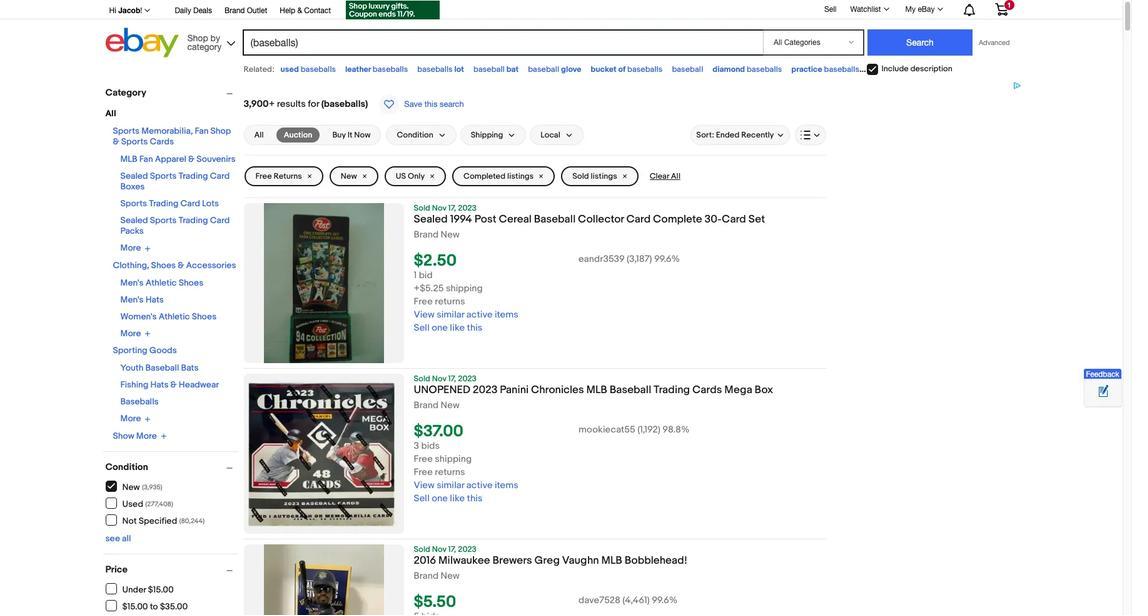Task type: locate. For each thing, give the bounding box(es) containing it.
view similar active items link for $2.50
[[414, 309, 519, 321]]

baseballs for leather baseballs
[[373, 64, 408, 74]]

like for $37.00
[[450, 493, 465, 505]]

bats
[[181, 363, 199, 374]]

1 vertical spatial nov
[[432, 374, 447, 384]]

all down category in the top of the page
[[105, 108, 116, 119]]

0 vertical spatial shop
[[187, 33, 208, 43]]

0 vertical spatial like
[[450, 322, 465, 334]]

baseball glove
[[528, 64, 582, 74]]

all inside "link"
[[671, 171, 681, 181]]

99.6%
[[654, 254, 680, 265], [652, 595, 678, 607]]

new down it
[[341, 171, 357, 181]]

cards left the mega
[[693, 384, 722, 397]]

listings right completed
[[507, 171, 534, 181]]

0 vertical spatial active
[[467, 309, 493, 321]]

1 active from the top
[[467, 309, 493, 321]]

active inside eandr3539 (3,187) 99.6% 1 bid +$5.25 shipping free returns view similar active items sell one like this
[[467, 309, 493, 321]]

under $15.00
[[122, 585, 174, 595]]

1 vertical spatial more button
[[120, 328, 151, 339]]

17, for $5.50
[[448, 545, 456, 555]]

3 more button from the top
[[120, 414, 151, 424]]

shoes down clothing, shoes & accessories
[[179, 277, 203, 288]]

of
[[618, 64, 626, 74]]

2 listings from the left
[[591, 171, 617, 181]]

2 nov from the top
[[432, 374, 447, 384]]

2 vertical spatial all
[[671, 171, 681, 181]]

1 more button from the top
[[120, 243, 151, 254]]

baseballs for practice baseballs
[[824, 64, 860, 74]]

baseballs right rawlings
[[901, 64, 937, 74]]

nov inside sold  nov 17, 2023 sealed 1994 post cereal baseball collector card complete 30-card set brand new
[[432, 203, 447, 213]]

all
[[105, 108, 116, 119], [254, 130, 264, 140], [671, 171, 681, 181]]

2 active from the top
[[467, 480, 493, 492]]

box
[[755, 384, 773, 397]]

brand up $2.50 at the left of page
[[414, 229, 439, 241]]

view similar active items link down +$5.25
[[414, 309, 519, 321]]

0 horizontal spatial condition
[[105, 462, 148, 474]]

nov
[[432, 203, 447, 213], [432, 374, 447, 384], [432, 545, 447, 555]]

cards up apparel
[[150, 136, 174, 147]]

1 horizontal spatial condition button
[[386, 125, 457, 145]]

items for $37.00
[[495, 480, 519, 492]]

1 vertical spatial view similar active items link
[[414, 480, 519, 492]]

cards inside sports memorabilia, fan shop & sports cards
[[150, 136, 174, 147]]

Search for anything text field
[[244, 31, 761, 54]]

baseball inside sold  nov 17, 2023 sealed 1994 post cereal baseball collector card complete 30-card set brand new
[[534, 213, 576, 226]]

used
[[281, 64, 299, 74]]

shoes
[[151, 260, 176, 271], [179, 277, 203, 288], [192, 311, 217, 322]]

3 17, from the top
[[448, 545, 456, 555]]

completed listings link
[[452, 166, 555, 186]]

0 horizontal spatial listings
[[507, 171, 534, 181]]

active for $2.50
[[467, 309, 493, 321]]

baseball down goods
[[145, 363, 179, 374]]

0 vertical spatial this
[[425, 99, 438, 109]]

1 baseballs from the left
[[301, 64, 336, 74]]

new down milwaukee
[[441, 571, 460, 582]]

0 vertical spatial cards
[[150, 136, 174, 147]]

0 vertical spatial returns
[[435, 296, 465, 308]]

bucket
[[591, 64, 617, 74]]

show
[[113, 431, 134, 442]]

results
[[277, 98, 306, 110]]

active inside mookiecat55 (1,192) 98.8% 3 bids free shipping free returns view similar active items sell one like this
[[467, 480, 493, 492]]

0 vertical spatial items
[[495, 309, 519, 321]]

active for $37.00
[[467, 480, 493, 492]]

1 vertical spatial shipping
[[435, 454, 472, 466]]

1 vertical spatial returns
[[435, 467, 465, 479]]

us only
[[396, 171, 425, 181]]

0 vertical spatial hats
[[146, 294, 164, 305]]

brand inside sold  nov 17, 2023 sealed 1994 post cereal baseball collector card complete 30-card set brand new
[[414, 229, 439, 241]]

2 vertical spatial this
[[467, 493, 483, 505]]

view down bids
[[414, 480, 435, 492]]

similar down bids
[[437, 480, 465, 492]]

my
[[906, 5, 916, 14]]

2 vertical spatial baseball
[[610, 384, 651, 397]]

sell inside account navigation
[[825, 5, 837, 14]]

0 vertical spatial baseball
[[534, 213, 576, 226]]

sealed up the sports trading card lots link at the left top of the page
[[120, 171, 148, 181]]

0 vertical spatial more button
[[120, 243, 151, 254]]

17,
[[448, 203, 456, 213], [448, 374, 456, 384], [448, 545, 456, 555]]

baseball left diamond
[[672, 64, 703, 74]]

nov left 1994
[[432, 203, 447, 213]]

sell down +$5.25
[[414, 322, 430, 334]]

shop
[[187, 33, 208, 43], [211, 126, 231, 136]]

hats down men's athletic shoes link
[[146, 294, 164, 305]]

1 vertical spatial hats
[[150, 380, 169, 390]]

1 vertical spatial similar
[[437, 480, 465, 492]]

1994
[[450, 213, 472, 226]]

0 horizontal spatial fan
[[139, 154, 153, 165]]

sold up "$37.00"
[[414, 374, 430, 384]]

0 horizontal spatial shop
[[187, 33, 208, 43]]

clothing,
[[113, 260, 149, 271]]

0 vertical spatial condition
[[397, 130, 433, 140]]

shop by category banner
[[102, 0, 1018, 61]]

one down bids
[[432, 493, 448, 505]]

0 vertical spatial shipping
[[446, 283, 483, 295]]

2 17, from the top
[[448, 374, 456, 384]]

1 view similar active items link from the top
[[414, 309, 519, 321]]

1 vertical spatial cards
[[693, 384, 722, 397]]

sell left watchlist
[[825, 5, 837, 14]]

baseball right the cereal
[[534, 213, 576, 226]]

hats inside men's athletic shoes men's hats women's athletic shoes
[[146, 294, 164, 305]]

unopened 2023 panini chronicles mlb baseball trading cards mega box heading
[[414, 384, 773, 397]]

3 nov from the top
[[432, 545, 447, 555]]

17, up "$37.00"
[[448, 374, 456, 384]]

2 similar from the top
[[437, 480, 465, 492]]

0 vertical spatial men's
[[120, 277, 144, 288]]

& inside youth baseball bats fishing hats & headwear baseballs
[[171, 380, 177, 390]]

one for $37.00
[[432, 493, 448, 505]]

trading down lots
[[179, 215, 208, 226]]

condition for condition dropdown button to the right
[[397, 130, 433, 140]]

view down +$5.25
[[414, 309, 435, 321]]

1 up the 'advanced'
[[1008, 1, 1011, 9]]

new down 1994
[[441, 229, 460, 241]]

sell one like this link down +$5.25
[[414, 322, 483, 334]]

more up sporting
[[120, 328, 141, 339]]

condition down save
[[397, 130, 433, 140]]

2 view from the top
[[414, 480, 435, 492]]

memorabilia,
[[141, 126, 193, 136]]

returns inside eandr3539 (3,187) 99.6% 1 bid +$5.25 shipping free returns view similar active items sell one like this
[[435, 296, 465, 308]]

0 vertical spatial shoes
[[151, 260, 176, 271]]

1 17, from the top
[[448, 203, 456, 213]]

sell inside eandr3539 (3,187) 99.6% 1 bid +$5.25 shipping free returns view similar active items sell one like this
[[414, 322, 430, 334]]

shoes down accessories
[[192, 311, 217, 322]]

sports down category in the top of the page
[[113, 126, 140, 136]]

ended
[[716, 130, 740, 140]]

baseballs right diamond
[[747, 64, 782, 74]]

brand down 2016
[[414, 571, 439, 582]]

1 inside the 1 link
[[1008, 1, 1011, 9]]

baseball for bat
[[474, 64, 505, 74]]

vaughn
[[562, 555, 599, 567]]

sporting
[[113, 345, 147, 356]]

this
[[425, 99, 438, 109], [467, 322, 483, 334], [467, 493, 483, 505]]

None submit
[[868, 29, 973, 56]]

fan left apparel
[[139, 154, 153, 165]]

1 horizontal spatial baseball
[[534, 213, 576, 226]]

1 vertical spatial condition button
[[105, 462, 238, 474]]

souvenirs
[[197, 154, 236, 165]]

see all button
[[105, 534, 131, 544]]

1 vertical spatial sell one like this link
[[414, 493, 483, 505]]

0 horizontal spatial 1
[[414, 270, 417, 282]]

1 horizontal spatial 1
[[1008, 1, 1011, 9]]

more up show more
[[120, 414, 141, 424]]

0 horizontal spatial cards
[[150, 136, 174, 147]]

2 like from the top
[[450, 493, 465, 505]]

sold inside sold  nov 17, 2023 unopened 2023 panini chronicles mlb baseball trading cards mega box brand new
[[414, 374, 430, 384]]

mookiecat55
[[579, 424, 636, 436]]

sold inside sold  nov 17, 2023 sealed 1994 post cereal baseball collector card complete 30-card set brand new
[[414, 203, 430, 213]]

baseball up '(1,192)'
[[610, 384, 651, 397]]

like inside eandr3539 (3,187) 99.6% 1 bid +$5.25 shipping free returns view similar active items sell one like this
[[450, 322, 465, 334]]

1 horizontal spatial shop
[[211, 126, 231, 136]]

trading
[[179, 171, 208, 181], [149, 198, 178, 209], [179, 215, 208, 226], [654, 384, 690, 397]]

1 vertical spatial 99.6%
[[652, 595, 678, 607]]

one inside eandr3539 (3,187) 99.6% 1 bid +$5.25 shipping free returns view similar active items sell one like this
[[432, 322, 448, 334]]

all right clear
[[671, 171, 681, 181]]

99.6% right (4,461)
[[652, 595, 678, 607]]

2 vertical spatial more button
[[120, 414, 151, 424]]

1 nov from the top
[[432, 203, 447, 213]]

brand left outlet
[[225, 6, 245, 15]]

local
[[541, 130, 560, 140]]

clothing, shoes & accessories link
[[113, 260, 236, 271]]

price button
[[105, 564, 238, 576]]

1 vertical spatial all
[[254, 130, 264, 140]]

trading down mlb fan apparel & souvenirs link
[[179, 171, 208, 181]]

2 vertical spatial nov
[[432, 545, 447, 555]]

2 view similar active items link from the top
[[414, 480, 519, 492]]

glove
[[561, 64, 582, 74]]

$15.00 to $35.00 link
[[105, 601, 188, 612]]

eandr3539 (3,187) 99.6% 1 bid +$5.25 shipping free returns view similar active items sell one like this
[[414, 254, 680, 334]]

baseball left glove
[[528, 64, 559, 74]]

sell one like this link for $37.00
[[414, 493, 483, 505]]

1 vertical spatial view
[[414, 480, 435, 492]]

one for $2.50
[[432, 322, 448, 334]]

1 vertical spatial baseball
[[145, 363, 179, 374]]

view similar active items link down bids
[[414, 480, 519, 492]]

0 vertical spatial similar
[[437, 309, 465, 321]]

0 vertical spatial one
[[432, 322, 448, 334]]

hats for women's
[[146, 294, 164, 305]]

sold inside 'sold  nov 17, 2023 2016 milwaukee brewers greg vaughn mlb bobblehead! brand new'
[[414, 545, 430, 555]]

+$5.25
[[414, 283, 444, 295]]

1 vertical spatial 1
[[414, 270, 417, 282]]

condition button up (3,935)
[[105, 462, 238, 474]]

4 baseballs from the left
[[628, 64, 663, 74]]

bat
[[507, 64, 519, 74]]

fan up souvenirs at left
[[195, 126, 209, 136]]

this inside eandr3539 (3,187) 99.6% 1 bid +$5.25 shipping free returns view similar active items sell one like this
[[467, 322, 483, 334]]

0 vertical spatial nov
[[432, 203, 447, 213]]

trading inside sold  nov 17, 2023 unopened 2023 panini chronicles mlb baseball trading cards mega box brand new
[[654, 384, 690, 397]]

3 baseballs from the left
[[417, 64, 453, 74]]

related:
[[244, 64, 274, 74]]

2 returns from the top
[[435, 467, 465, 479]]

more button down packs
[[120, 243, 151, 254]]

6 baseballs from the left
[[824, 64, 860, 74]]

hats inside youth baseball bats fishing hats & headwear baseballs
[[150, 380, 169, 390]]

us only link
[[385, 166, 446, 186]]

items inside eandr3539 (3,187) 99.6% 1 bid +$5.25 shipping free returns view similar active items sell one like this
[[495, 309, 519, 321]]

men's down clothing,
[[120, 277, 144, 288]]

save this search
[[404, 99, 464, 109]]

mlb right chronicles
[[587, 384, 607, 397]]

99.6% right (3,187)
[[654, 254, 680, 265]]

watchlist
[[851, 5, 881, 14]]

shipping for $2.50
[[446, 283, 483, 295]]

shipping inside mookiecat55 (1,192) 98.8% 3 bids free shipping free returns view similar active items sell one like this
[[435, 454, 472, 466]]

1 horizontal spatial cards
[[693, 384, 722, 397]]

17, inside sold  nov 17, 2023 unopened 2023 panini chronicles mlb baseball trading cards mega box brand new
[[448, 374, 456, 384]]

1 returns from the top
[[435, 296, 465, 308]]

brand outlet
[[225, 6, 267, 15]]

nov for $2.50
[[432, 203, 447, 213]]

more button
[[120, 243, 151, 254], [120, 328, 151, 339], [120, 414, 151, 424]]

0 vertical spatial condition button
[[386, 125, 457, 145]]

2 one from the top
[[432, 493, 448, 505]]

99.6% inside eandr3539 (3,187) 99.6% 1 bid +$5.25 shipping free returns view similar active items sell one like this
[[654, 254, 680, 265]]

shipping down bids
[[435, 454, 472, 466]]

none submit inside shop by category banner
[[868, 29, 973, 56]]

0 vertical spatial sell
[[825, 5, 837, 14]]

new (3,935)
[[122, 482, 162, 493]]

this inside mookiecat55 (1,192) 98.8% 3 bids free shipping free returns view similar active items sell one like this
[[467, 493, 483, 505]]

Auction selected text field
[[284, 130, 312, 141]]

watchlist link
[[844, 2, 895, 17]]

0 vertical spatial 1
[[1008, 1, 1011, 9]]

98.8%
[[663, 424, 690, 436]]

1 listings from the left
[[507, 171, 534, 181]]

baseballs right used
[[301, 64, 336, 74]]

returns inside mookiecat55 (1,192) 98.8% 3 bids free shipping free returns view similar active items sell one like this
[[435, 467, 465, 479]]

2 horizontal spatial baseball
[[672, 64, 703, 74]]

& right help
[[297, 6, 302, 15]]

sold down only
[[414, 203, 430, 213]]

sold for $37.00
[[414, 374, 430, 384]]

0 vertical spatial view similar active items link
[[414, 309, 519, 321]]

returns down +$5.25
[[435, 296, 465, 308]]

1 vertical spatial sell
[[414, 322, 430, 334]]

shipping
[[471, 130, 503, 140]]

my ebay
[[906, 5, 935, 14]]

eandr3539
[[579, 254, 625, 265]]

bid
[[419, 270, 433, 282]]

1 like from the top
[[450, 322, 465, 334]]

trading up 98.8%
[[654, 384, 690, 397]]

mlb inside mlb fan apparel & souvenirs sealed sports trading card boxes sports trading card lots sealed sports trading card packs
[[120, 154, 137, 165]]

similar down +$5.25
[[437, 309, 465, 321]]

complete
[[653, 213, 702, 226]]

1 vertical spatial like
[[450, 493, 465, 505]]

view similar active items link
[[414, 309, 519, 321], [414, 480, 519, 492]]

2 baseballs from the left
[[373, 64, 408, 74]]

2016
[[414, 555, 436, 567]]

shipping
[[446, 283, 483, 295], [435, 454, 472, 466]]

one down +$5.25
[[432, 322, 448, 334]]

nov inside 'sold  nov 17, 2023 2016 milwaukee brewers greg vaughn mlb bobblehead! brand new'
[[432, 545, 447, 555]]

apparel
[[155, 154, 186, 165]]

2 horizontal spatial all
[[671, 171, 681, 181]]

shop up souvenirs at left
[[211, 126, 231, 136]]

2 horizontal spatial baseball
[[610, 384, 651, 397]]

1 horizontal spatial baseball
[[528, 64, 559, 74]]

brand inside sold  nov 17, 2023 unopened 2023 panini chronicles mlb baseball trading cards mega box brand new
[[414, 400, 439, 412]]

1 vertical spatial condition
[[105, 462, 148, 474]]

5 baseballs from the left
[[747, 64, 782, 74]]

1 view from the top
[[414, 309, 435, 321]]

shop left by
[[187, 33, 208, 43]]

shipping button
[[460, 125, 526, 145]]

nov for $5.50
[[432, 545, 447, 555]]

card left lots
[[180, 198, 200, 209]]

sold
[[573, 171, 589, 181], [414, 203, 430, 213], [414, 374, 430, 384], [414, 545, 430, 555]]

& down youth baseball bats link
[[171, 380, 177, 390]]

1 vertical spatial shop
[[211, 126, 231, 136]]

similar inside eandr3539 (3,187) 99.6% 1 bid +$5.25 shipping free returns view similar active items sell one like this
[[437, 309, 465, 321]]

mlb
[[120, 154, 137, 165], [587, 384, 607, 397], [602, 555, 622, 567]]

0 vertical spatial view
[[414, 309, 435, 321]]

more button down the women's
[[120, 328, 151, 339]]

athletic down clothing, shoes & accessories
[[146, 277, 177, 288]]

similar inside mookiecat55 (1,192) 98.8% 3 bids free shipping free returns view similar active items sell one like this
[[437, 480, 465, 492]]

shoes up men's athletic shoes link
[[151, 260, 176, 271]]

dave7528
[[579, 595, 621, 607]]

get the coupon image
[[346, 1, 440, 19]]

0 horizontal spatial all
[[105, 108, 116, 119]]

brand down unopened
[[414, 400, 439, 412]]

&
[[297, 6, 302, 15], [113, 136, 119, 147], [188, 154, 195, 165], [178, 260, 184, 271], [171, 380, 177, 390]]

clear all link
[[645, 166, 686, 186]]

1 vertical spatial one
[[432, 493, 448, 505]]

0 horizontal spatial baseball
[[474, 64, 505, 74]]

2023 inside 'sold  nov 17, 2023 2016 milwaukee brewers greg vaughn mlb bobblehead! brand new'
[[458, 545, 477, 555]]

active
[[467, 309, 493, 321], [467, 480, 493, 492]]

sell inside mookiecat55 (1,192) 98.8% 3 bids free shipping free returns view similar active items sell one like this
[[414, 493, 430, 505]]

sports down boxes
[[120, 198, 147, 209]]

17, inside 'sold  nov 17, 2023 2016 milwaukee brewers greg vaughn mlb bobblehead! brand new'
[[448, 545, 456, 555]]

items for $2.50
[[495, 309, 519, 321]]

0 vertical spatial 17,
[[448, 203, 456, 213]]

0 vertical spatial 99.6%
[[654, 254, 680, 265]]

returns for $2.50
[[435, 296, 465, 308]]

1 similar from the top
[[437, 309, 465, 321]]

0 horizontal spatial condition button
[[105, 462, 238, 474]]

listings
[[507, 171, 534, 181], [591, 171, 617, 181]]

shipping inside eandr3539 (3,187) 99.6% 1 bid +$5.25 shipping free returns view similar active items sell one like this
[[446, 283, 483, 295]]

1 baseball from the left
[[474, 64, 505, 74]]

baseballs
[[120, 397, 159, 407]]

sold left milwaukee
[[414, 545, 430, 555]]

2023 for $37.00
[[458, 374, 477, 384]]

view inside eandr3539 (3,187) 99.6% 1 bid +$5.25 shipping free returns view similar active items sell one like this
[[414, 309, 435, 321]]

view inside mookiecat55 (1,192) 98.8% 3 bids free shipping free returns view similar active items sell one like this
[[414, 480, 435, 492]]

nov up $5.50
[[432, 545, 447, 555]]

1 horizontal spatial condition
[[397, 130, 433, 140]]

account navigation
[[102, 0, 1018, 21]]

items inside mookiecat55 (1,192) 98.8% 3 bids free shipping free returns view similar active items sell one like this
[[495, 480, 519, 492]]

1 horizontal spatial listings
[[591, 171, 617, 181]]

0 horizontal spatial baseball
[[145, 363, 179, 374]]

advertisement region
[[836, 81, 1024, 457]]

by
[[211, 33, 220, 43]]

2 vertical spatial mlb
[[602, 555, 622, 567]]

2 more button from the top
[[120, 328, 151, 339]]

listings for sold listings
[[591, 171, 617, 181]]

daily deals link
[[175, 4, 212, 18]]

& right apparel
[[188, 154, 195, 165]]

baseballs left lot at left
[[417, 64, 453, 74]]

2 sell one like this link from the top
[[414, 493, 483, 505]]

17, for $2.50
[[448, 203, 456, 213]]

listings up 'collector'
[[591, 171, 617, 181]]

17, right 2016
[[448, 545, 456, 555]]

mlb up boxes
[[120, 154, 137, 165]]

rawlings
[[869, 64, 900, 74]]

main content
[[244, 81, 826, 616]]

1 vertical spatial mlb
[[587, 384, 607, 397]]

7 baseballs from the left
[[901, 64, 937, 74]]

1 vertical spatial 17,
[[448, 374, 456, 384]]

to
[[150, 602, 158, 612]]

help & contact link
[[280, 4, 331, 18]]

1 items from the top
[[495, 309, 519, 321]]

1 horizontal spatial fan
[[195, 126, 209, 136]]

1 vertical spatial active
[[467, 480, 493, 492]]

$15.00 up $15.00 to $35.00
[[148, 585, 174, 595]]

0 vertical spatial all
[[105, 108, 116, 119]]

(3,187)
[[627, 254, 652, 265]]

0 vertical spatial fan
[[195, 126, 209, 136]]

2023 inside sold  nov 17, 2023 sealed 1994 post cereal baseball collector card complete 30-card set brand new
[[458, 203, 477, 213]]

baseballs right 'leather'
[[373, 64, 408, 74]]

condition up new (3,935) at the left bottom of page
[[105, 462, 148, 474]]

nov inside sold  nov 17, 2023 unopened 2023 panini chronicles mlb baseball trading cards mega box brand new
[[432, 374, 447, 384]]

youth baseball bats fishing hats & headwear baseballs
[[120, 363, 219, 407]]

like for $2.50
[[450, 322, 465, 334]]

fishing
[[120, 380, 148, 390]]

1 vertical spatial this
[[467, 322, 483, 334]]

1 vertical spatial men's
[[120, 294, 144, 305]]

trading down sealed sports trading card boxes link
[[149, 198, 178, 209]]

nov up "$37.00"
[[432, 374, 447, 384]]

17, inside sold  nov 17, 2023 sealed 1994 post cereal baseball collector card complete 30-card set brand new
[[448, 203, 456, 213]]

2 baseball from the left
[[528, 64, 559, 74]]

more button up show more
[[120, 414, 151, 424]]

0 vertical spatial mlb
[[120, 154, 137, 165]]

clear
[[650, 171, 669, 181]]

2 vertical spatial sell
[[414, 493, 430, 505]]

sold  nov 17, 2023 unopened 2023 panini chronicles mlb baseball trading cards mega box brand new
[[414, 374, 773, 412]]

17, left post on the top left
[[448, 203, 456, 213]]

sold for $2.50
[[414, 203, 430, 213]]

0 vertical spatial sell one like this link
[[414, 322, 483, 334]]

baseballs link
[[120, 397, 159, 407]]

1 left bid
[[414, 270, 417, 282]]

1 men's from the top
[[120, 277, 144, 288]]

2 items from the top
[[495, 480, 519, 492]]

1 vertical spatial shoes
[[179, 277, 203, 288]]

(1,192)
[[638, 424, 661, 436]]

hats down youth baseball bats link
[[150, 380, 169, 390]]

one inside mookiecat55 (1,192) 98.8% 3 bids free shipping free returns view similar active items sell one like this
[[432, 493, 448, 505]]

new
[[341, 171, 357, 181], [441, 229, 460, 241], [441, 400, 460, 412], [122, 482, 140, 493], [441, 571, 460, 582]]

shop inside shop by category
[[187, 33, 208, 43]]

2 vertical spatial 17,
[[448, 545, 456, 555]]

& up men's athletic shoes link
[[178, 260, 184, 271]]

condition button down the save this search button
[[386, 125, 457, 145]]

1 one from the top
[[432, 322, 448, 334]]

sell one like this link down bids
[[414, 493, 483, 505]]

like inside mookiecat55 (1,192) 98.8% 3 bids free shipping free returns view similar active items sell one like this
[[450, 493, 465, 505]]

baseball for glove
[[528, 64, 559, 74]]

athletic right the women's
[[159, 311, 190, 322]]

1 vertical spatial fan
[[139, 154, 153, 165]]

more up clothing,
[[120, 243, 141, 254]]

1 sell one like this link from the top
[[414, 322, 483, 334]]

1 vertical spatial items
[[495, 480, 519, 492]]

shipping right +$5.25
[[446, 283, 483, 295]]

& inside mlb fan apparel & souvenirs sealed sports trading card boxes sports trading card lots sealed sports trading card packs
[[188, 154, 195, 165]]

(80,244)
[[179, 517, 205, 525]]

condition inside dropdown button
[[397, 130, 433, 140]]

sell down 3
[[414, 493, 430, 505]]

$2.50
[[414, 252, 457, 271]]

more right show
[[136, 431, 157, 442]]

returns down bids
[[435, 467, 465, 479]]

all down 3,900
[[254, 130, 264, 140]]



Task type: vqa. For each thing, say whether or not it's contained in the screenshot.
As
no



Task type: describe. For each thing, give the bounding box(es) containing it.
more for the more button corresponding to sporting
[[120, 414, 141, 424]]

view similar active items link for $37.00
[[414, 480, 519, 492]]

completed
[[464, 171, 506, 181]]

completed listings
[[464, 171, 534, 181]]

3
[[414, 441, 419, 452]]

2023 for $5.50
[[458, 545, 477, 555]]

view for $37.00
[[414, 480, 435, 492]]

view for $2.50
[[414, 309, 435, 321]]

sell for $2.50
[[414, 322, 430, 334]]

recently
[[742, 130, 774, 140]]

sold  nov 17, 2023 sealed 1994 post cereal baseball collector card complete 30-card set brand new
[[414, 203, 765, 241]]

main content containing $2.50
[[244, 81, 826, 616]]

unopened 2023 panini chronicles mlb baseball trading cards mega box image
[[244, 374, 404, 534]]

buy it now
[[332, 130, 371, 140]]

baseballs for diamond baseballs
[[747, 64, 782, 74]]

collector
[[578, 213, 624, 226]]

$37.00
[[414, 422, 464, 442]]

2016 milwaukee brewers greg vaughn mlb bobblehead! image
[[264, 545, 384, 616]]

2 vertical spatial shoes
[[192, 311, 217, 322]]

bobblehead!
[[625, 555, 688, 567]]

3,900 + results for (baseballs)
[[244, 98, 368, 110]]

local button
[[530, 125, 584, 145]]

sell one like this link for $2.50
[[414, 322, 483, 334]]

2016 milwaukee brewers greg vaughn mlb bobblehead! link
[[414, 555, 826, 571]]

sports memorabilia, fan shop & sports cards link
[[113, 126, 231, 147]]

help & contact
[[280, 6, 331, 15]]

free returns
[[256, 171, 302, 181]]

condition for left condition dropdown button
[[105, 462, 148, 474]]

2016 milwaukee brewers greg vaughn mlb bobblehead! heading
[[414, 555, 688, 567]]

fishing hats & headwear link
[[120, 380, 219, 390]]

advanced link
[[973, 30, 1016, 55]]

0 vertical spatial athletic
[[146, 277, 177, 288]]

1 link
[[988, 0, 1016, 18]]

shop by category
[[187, 33, 222, 52]]

sealed 1994 post cereal baseball collector card complete 30-card set image
[[264, 203, 384, 363]]

this for $2.50
[[467, 322, 483, 334]]

(baseballs)
[[321, 98, 368, 110]]

contact
[[304, 6, 331, 15]]

youth
[[120, 363, 143, 374]]

baseball inside sold  nov 17, 2023 unopened 2023 panini chronicles mlb baseball trading cards mega box brand new
[[610, 384, 651, 397]]

2 men's from the top
[[120, 294, 144, 305]]

leather baseballs
[[345, 64, 408, 74]]

similar for $37.00
[[437, 480, 465, 492]]

mlb inside 'sold  nov 17, 2023 2016 milwaukee brewers greg vaughn mlb bobblehead! brand new'
[[602, 555, 622, 567]]

free returns link
[[244, 166, 323, 186]]

new inside sold  nov 17, 2023 unopened 2023 panini chronicles mlb baseball trading cards mega box brand new
[[441, 400, 460, 412]]

shipping for $37.00
[[435, 454, 472, 466]]

hats for &
[[150, 380, 169, 390]]

baseballs lot
[[417, 64, 464, 74]]

card down souvenirs at left
[[210, 171, 230, 181]]

more button for sporting
[[120, 414, 151, 424]]

specified
[[139, 516, 177, 526]]

2023 for $2.50
[[458, 203, 477, 213]]

sealed down boxes
[[120, 215, 148, 226]]

feedback
[[1086, 371, 1120, 379]]

sell for $37.00
[[414, 493, 430, 505]]

used baseballs
[[281, 64, 336, 74]]

99.6% for dave7528 (4,461) 99.6%
[[652, 595, 678, 607]]

sold up sealed 1994 post cereal baseball collector card complete 30-card set heading at top
[[573, 171, 589, 181]]

category
[[105, 87, 146, 99]]

brand inside 'sold  nov 17, 2023 2016 milwaukee brewers greg vaughn mlb bobblehead! brand new'
[[414, 571, 439, 582]]

1 horizontal spatial all
[[254, 130, 264, 140]]

sealed inside sold  nov 17, 2023 sealed 1994 post cereal baseball collector card complete 30-card set brand new
[[414, 213, 448, 226]]

mega
[[725, 384, 752, 397]]

baseballs for rawlings baseballs
[[901, 64, 937, 74]]

0 vertical spatial $15.00
[[148, 585, 174, 595]]

lot
[[455, 64, 464, 74]]

include description
[[882, 64, 953, 74]]

auction
[[284, 130, 312, 140]]

only
[[408, 171, 425, 181]]

1 inside eandr3539 (3,187) 99.6% 1 bid +$5.25 shipping free returns view similar active items sell one like this
[[414, 270, 417, 282]]

sort: ended recently button
[[691, 125, 790, 145]]

shop by category button
[[182, 28, 238, 55]]

sealed sports trading card packs link
[[120, 215, 230, 236]]

women's
[[120, 311, 157, 322]]

fan inside mlb fan apparel & souvenirs sealed sports trading card boxes sports trading card lots sealed sports trading card packs
[[139, 154, 153, 165]]

used
[[122, 499, 143, 510]]

& inside account navigation
[[297, 6, 302, 15]]

this inside button
[[425, 99, 438, 109]]

goods
[[149, 345, 177, 356]]

brand inside account navigation
[[225, 6, 245, 15]]

rawlings baseballs
[[869, 64, 937, 74]]

card left set
[[722, 213, 746, 226]]

buy
[[332, 130, 346, 140]]

include
[[882, 64, 909, 74]]

nov for $37.00
[[432, 374, 447, 384]]

outlet
[[247, 6, 267, 15]]

panini
[[500, 384, 529, 397]]

search
[[440, 99, 464, 109]]

set
[[749, 213, 765, 226]]

more button for clothing,
[[120, 328, 151, 339]]

new up used
[[122, 482, 140, 493]]

this for $37.00
[[467, 493, 483, 505]]

price
[[105, 564, 128, 576]]

mlb inside sold  nov 17, 2023 unopened 2023 panini chronicles mlb baseball trading cards mega box brand new
[[587, 384, 607, 397]]

$15.00 to $35.00
[[122, 602, 188, 612]]

free inside eandr3539 (3,187) 99.6% 1 bid +$5.25 shipping free returns view similar active items sell one like this
[[414, 296, 433, 308]]

save this search button
[[376, 94, 468, 115]]

99.6% for eandr3539 (3,187) 99.6% 1 bid +$5.25 shipping free returns view similar active items sell one like this
[[654, 254, 680, 265]]

3 baseball from the left
[[672, 64, 703, 74]]

practice
[[792, 64, 823, 74]]

$35.00
[[160, 602, 188, 612]]

sort: ended recently
[[697, 130, 774, 140]]

baseballs for used baseballs
[[301, 64, 336, 74]]

fan inside sports memorabilia, fan shop & sports cards
[[195, 126, 209, 136]]

listings for completed listings
[[507, 171, 534, 181]]

headwear
[[179, 380, 219, 390]]

us
[[396, 171, 406, 181]]

description
[[911, 64, 953, 74]]

used (277,408)
[[122, 499, 173, 510]]

shop inside sports memorabilia, fan shop & sports cards
[[211, 126, 231, 136]]

3,900
[[244, 98, 269, 110]]

clear all
[[650, 171, 681, 181]]

sold  nov 17, 2023 2016 milwaukee brewers greg vaughn mlb bobblehead! brand new
[[414, 545, 688, 582]]

baseball inside youth baseball bats fishing hats & headwear baseballs
[[145, 363, 179, 374]]

not specified (80,244)
[[122, 516, 205, 526]]

men's athletic shoes men's hats women's athletic shoes
[[120, 277, 217, 322]]

sports up boxes
[[121, 136, 148, 147]]

baseball bat
[[474, 64, 519, 74]]

advanced
[[979, 39, 1010, 46]]

sports down the sports trading card lots link at the left top of the page
[[150, 215, 177, 226]]

leather
[[345, 64, 371, 74]]

boxes
[[120, 181, 145, 192]]

more for the more button corresponding to clothing,
[[120, 328, 141, 339]]

card right 'collector'
[[627, 213, 651, 226]]

dave7528 (4,461) 99.6%
[[579, 595, 678, 607]]

returns
[[274, 171, 302, 181]]

returns for $37.00
[[435, 467, 465, 479]]

new link
[[330, 166, 378, 186]]

similar for $2.50
[[437, 309, 465, 321]]

greg
[[535, 555, 560, 567]]

more for 3rd the more button from the bottom
[[120, 243, 141, 254]]

sell link
[[819, 5, 842, 14]]

(277,408)
[[145, 500, 173, 508]]

diamond baseballs
[[713, 64, 782, 74]]

sports down apparel
[[150, 171, 177, 181]]

men's hats link
[[120, 294, 164, 305]]

& inside sports memorabilia, fan shop & sports cards
[[113, 136, 119, 147]]

1 vertical spatial athletic
[[159, 311, 190, 322]]

card down lots
[[210, 215, 230, 226]]

it
[[348, 130, 353, 140]]

sold for $5.50
[[414, 545, 430, 555]]

sealed 1994 post cereal baseball collector card complete 30-card set heading
[[414, 213, 765, 226]]

listing options selector. list view selected. image
[[801, 130, 821, 140]]

cards inside sold  nov 17, 2023 unopened 2023 panini chronicles mlb baseball trading cards mega box brand new
[[693, 384, 722, 397]]

hi
[[109, 6, 116, 15]]

1 vertical spatial $15.00
[[122, 602, 148, 612]]

clothing, shoes & accessories
[[113, 260, 236, 271]]

packs
[[120, 226, 144, 236]]

new inside 'sold  nov 17, 2023 2016 milwaukee brewers greg vaughn mlb bobblehead! brand new'
[[441, 571, 460, 582]]

new inside sold  nov 17, 2023 sealed 1994 post cereal baseball collector card complete 30-card set brand new
[[441, 229, 460, 241]]

for
[[308, 98, 319, 110]]

daily deals
[[175, 6, 212, 15]]

30-
[[705, 213, 722, 226]]

17, for $37.00
[[448, 374, 456, 384]]



